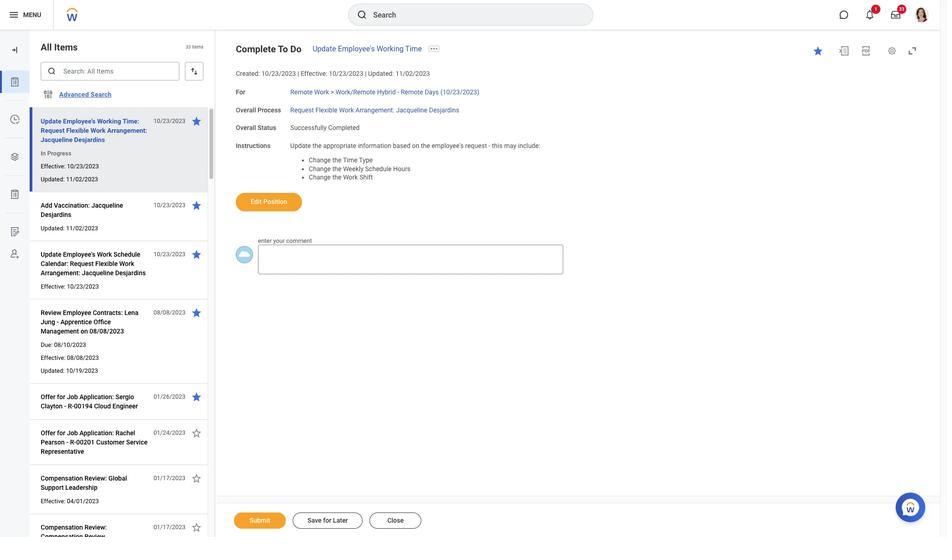 Task type: describe. For each thing, give the bounding box(es) containing it.
successfully completed
[[290, 124, 360, 131]]

successfully
[[290, 124, 327, 131]]

employee's
[[432, 142, 464, 149]]

work inside update employee's working time: request flexible work arrangement: jacqueline desjardins
[[90, 127, 106, 134]]

r- for 00194
[[68, 402, 74, 410]]

cloud
[[94, 402, 111, 410]]

action bar region
[[216, 503, 940, 537]]

in progress
[[41, 150, 71, 157]]

the left shift on the left top
[[332, 174, 342, 181]]

effective: down due:
[[41, 354, 65, 361]]

later
[[333, 517, 348, 524]]

1 remote from the left
[[290, 88, 313, 96]]

employee's for update employee's working time: request flexible work arrangement: jacqueline desjardins
[[63, 117, 96, 125]]

status
[[258, 124, 276, 131]]

star image for 01/26/2023
[[191, 391, 202, 402]]

0 vertical spatial 11/02/2023
[[396, 70, 430, 77]]

01/17/2023 for compensation review: global support leadership
[[154, 475, 185, 482]]

lena
[[124, 309, 138, 316]]

hybrid
[[377, 88, 396, 96]]

all
[[41, 42, 52, 53]]

updated: down add
[[41, 225, 65, 232]]

review: for global
[[85, 475, 107, 482]]

save for later
[[308, 517, 348, 524]]

comment
[[286, 237, 312, 244]]

review employee contracts: lena jung - apprentice office management on 08/08/2023 button
[[41, 307, 148, 337]]

hours
[[393, 165, 411, 172]]

08/10/2023
[[54, 341, 86, 348]]

04/01/2023
[[67, 498, 99, 505]]

update the appropriate information based on the employee's request - this may include:
[[290, 142, 540, 149]]

for inside action bar region
[[323, 517, 331, 524]]

leadership
[[65, 484, 98, 491]]

‎- for clayton
[[64, 402, 66, 410]]

offer for job application: rachel pearson ‎- r-00201 customer service representative
[[41, 429, 148, 455]]

created:
[[236, 70, 260, 77]]

01/24/2023
[[154, 429, 185, 436]]

request inside update employee's working time: request flexible work arrangement: jacqueline desjardins
[[41, 127, 65, 134]]

updated: down effective: 08/08/2023
[[41, 367, 65, 374]]

request
[[465, 142, 487, 149]]

rachel
[[116, 429, 135, 437]]

1 change from the top
[[309, 156, 331, 164]]

2 remote from the left
[[401, 88, 423, 96]]

offer for job application: sergio clayton ‎- r-00194 cloud engineer button
[[41, 391, 148, 412]]

effective: down in progress
[[41, 163, 65, 170]]

updated: up remote work > work/remote hybrid - remote days (10/23/2023) link
[[368, 70, 394, 77]]

advanced
[[59, 91, 89, 98]]

the down appropriate
[[332, 156, 342, 164]]

for
[[236, 88, 245, 96]]

save
[[308, 517, 322, 524]]

in
[[41, 150, 46, 157]]

33 button
[[886, 5, 907, 25]]

star image for due: 08/10/2023
[[191, 307, 202, 318]]

compensation for review
[[41, 524, 83, 531]]

perspective image
[[9, 151, 20, 162]]

overall process
[[236, 106, 281, 114]]

effective: down "calendar:"
[[41, 283, 65, 290]]

flexible inside request flexible work arrangement: jacqueline desjardins link
[[316, 106, 338, 114]]

enter
[[258, 237, 272, 244]]

2 | from the left
[[365, 70, 367, 77]]

menu
[[23, 11, 41, 18]]

overall status element
[[290, 119, 360, 132]]

support
[[41, 484, 64, 491]]

00194
[[74, 402, 92, 410]]

clayton
[[41, 402, 63, 410]]

created: 10/23/2023 | effective: 10/23/2023 | updated: 11/02/2023
[[236, 70, 430, 77]]

the left weekly
[[332, 165, 342, 172]]

1
[[875, 6, 877, 12]]

update employee's work schedule calendar: request flexible work arrangement: jacqueline desjardins
[[41, 251, 146, 277]]

justify image
[[8, 9, 19, 20]]

do
[[290, 43, 302, 55]]

offer for job application: rachel pearson ‎- r-00201 customer service representative button
[[41, 427, 148, 457]]

search image
[[357, 9, 368, 20]]

gear image
[[888, 46, 897, 56]]

1 horizontal spatial on
[[412, 142, 419, 149]]

1 vertical spatial 11/02/2023
[[66, 176, 98, 183]]

review inside review employee contracts: lena jung - apprentice office management on 08/08/2023
[[41, 309, 61, 316]]

weekly
[[343, 165, 364, 172]]

position
[[263, 198, 287, 205]]

representative
[[41, 448, 84, 455]]

all items
[[41, 42, 78, 53]]

submit button
[[234, 512, 286, 529]]

request inside update employee's work schedule calendar: request flexible work arrangement: jacqueline desjardins
[[70, 260, 94, 267]]

apprentice
[[61, 318, 92, 326]]

save for later button
[[293, 512, 363, 529]]

2 change from the top
[[309, 165, 331, 172]]

compensation review: compensation review button
[[41, 522, 148, 537]]

update for update the appropriate information based on the employee's request - this may include:
[[290, 142, 311, 149]]

2 effective: 10/23/2023 from the top
[[41, 283, 99, 290]]

this
[[492, 142, 503, 149]]

overall for overall process
[[236, 106, 256, 114]]

flexible inside update employee's working time: request flexible work arrangement: jacqueline desjardins
[[66, 127, 89, 134]]

appropriate
[[323, 142, 356, 149]]

for for pearson
[[57, 429, 65, 437]]

remote work > work/remote hybrid - remote days (10/23/2023)
[[290, 88, 479, 96]]

compensation for support
[[41, 475, 83, 482]]

your
[[273, 237, 285, 244]]

request flexible work arrangement: jacqueline desjardins
[[290, 106, 459, 114]]

offer for offer for job application: rachel pearson ‎- r-00201 customer service representative
[[41, 429, 55, 437]]

vaccination:
[[54, 202, 90, 209]]

search
[[91, 91, 112, 98]]

33 for 33
[[899, 6, 905, 12]]

completed
[[328, 124, 360, 131]]

effective: down the do at top left
[[301, 70, 327, 77]]

1 updated: 11/02/2023 from the top
[[41, 176, 98, 183]]

include:
[[518, 142, 540, 149]]

on inside review employee contracts: lena jung - apprentice office management on 08/08/2023
[[81, 327, 88, 335]]

configure image
[[43, 89, 54, 100]]

complete
[[236, 43, 276, 55]]

engineer
[[112, 402, 138, 410]]

clipboard image
[[9, 76, 20, 87]]

desjardins inside add vaccination: jacqueline desjardins
[[41, 211, 71, 218]]

management
[[41, 327, 79, 335]]

due: 08/10/2023
[[41, 341, 86, 348]]

update employee's working time
[[313, 44, 422, 53]]

remote work > work/remote hybrid - remote days (10/23/2023) link
[[290, 86, 479, 96]]

Search: All Items text field
[[41, 62, 179, 80]]

overall status
[[236, 124, 276, 131]]

flexible inside update employee's work schedule calendar: request flexible work arrangement: jacqueline desjardins
[[95, 260, 118, 267]]

08/08/2023 inside review employee contracts: lena jung - apprentice office management on 08/08/2023
[[90, 327, 124, 335]]

pearson
[[41, 438, 65, 446]]

rename image
[[9, 226, 20, 237]]

close button
[[370, 512, 422, 529]]

advanced search
[[59, 91, 112, 98]]

update for update employee's working time: request flexible work arrangement: jacqueline desjardins
[[41, 117, 61, 125]]

star image for 01/17/2023
[[191, 522, 202, 533]]

review inside compensation review: compensation review
[[85, 533, 105, 537]]

progress
[[47, 150, 71, 157]]

job for 00201
[[67, 429, 78, 437]]

clock check image
[[9, 114, 20, 125]]

enter your comment
[[258, 237, 312, 244]]



Task type: vqa. For each thing, say whether or not it's contained in the screenshot.


Task type: locate. For each thing, give the bounding box(es) containing it.
due:
[[41, 341, 53, 348]]

33 left items
[[186, 45, 191, 50]]

process
[[258, 106, 281, 114]]

arrangement:
[[356, 106, 395, 114], [107, 127, 147, 134], [41, 269, 80, 277]]

the left employee's
[[421, 142, 430, 149]]

0 vertical spatial effective: 10/23/2023
[[41, 163, 99, 170]]

1 vertical spatial -
[[489, 142, 490, 149]]

33 items
[[186, 45, 204, 50]]

33 for 33 items
[[186, 45, 191, 50]]

- right hybrid
[[397, 88, 399, 96]]

0 horizontal spatial arrangement:
[[41, 269, 80, 277]]

1 horizontal spatial review
[[85, 533, 105, 537]]

office
[[94, 318, 111, 326]]

33 left the profile logan mcneil image at the top right of the page
[[899, 6, 905, 12]]

r- up representative
[[70, 438, 76, 446]]

remote left >
[[290, 88, 313, 96]]

08/08/2023 up 10/19/2023
[[67, 354, 99, 361]]

0 horizontal spatial |
[[298, 70, 299, 77]]

- inside remote work > work/remote hybrid - remote days (10/23/2023) link
[[397, 88, 399, 96]]

jacqueline inside add vaccination: jacqueline desjardins
[[91, 202, 123, 209]]

complete to do
[[236, 43, 302, 55]]

1 vertical spatial on
[[81, 327, 88, 335]]

0 vertical spatial on
[[412, 142, 419, 149]]

update employee's work schedule calendar: request flexible work arrangement: jacqueline desjardins button
[[41, 249, 148, 278]]

update down configure image
[[41, 117, 61, 125]]

2 application: from the top
[[79, 429, 114, 437]]

0 vertical spatial r-
[[68, 402, 74, 410]]

1 vertical spatial 01/17/2023
[[154, 524, 185, 531]]

- up management
[[57, 318, 59, 326]]

11/02/2023 down add vaccination: jacqueline desjardins
[[66, 225, 98, 232]]

schedule inside change the time type change the weekly schedule hours change the work shift
[[365, 165, 392, 172]]

remote left days at the top of the page
[[401, 88, 423, 96]]

schedule inside update employee's work schedule calendar: request flexible work arrangement: jacqueline desjardins
[[114, 251, 140, 258]]

08/08/2023
[[154, 309, 185, 316], [90, 327, 124, 335], [67, 354, 99, 361]]

‎- inside offer for job application: rachel pearson ‎- r-00201 customer service representative
[[66, 438, 68, 446]]

review
[[41, 309, 61, 316], [85, 533, 105, 537]]

application: inside offer for job application: rachel pearson ‎- r-00201 customer service representative
[[79, 429, 114, 437]]

1 horizontal spatial request
[[70, 260, 94, 267]]

request up in progress
[[41, 127, 65, 134]]

on right based
[[412, 142, 419, 149]]

update for update employee's work schedule calendar: request flexible work arrangement: jacqueline desjardins
[[41, 251, 61, 258]]

sergio
[[116, 393, 134, 401]]

- for work/remote
[[397, 88, 399, 96]]

0 vertical spatial review:
[[85, 475, 107, 482]]

working for time:
[[97, 117, 121, 125]]

time inside change the time type change the weekly schedule hours change the work shift
[[343, 156, 358, 164]]

1 vertical spatial application:
[[79, 429, 114, 437]]

review up jung
[[41, 309, 61, 316]]

2 vertical spatial employee's
[[63, 251, 95, 258]]

2 vertical spatial flexible
[[95, 260, 118, 267]]

star image for effective: 04/01/2023
[[191, 473, 202, 484]]

for up 'clayton'
[[57, 393, 65, 401]]

2 vertical spatial for
[[323, 517, 331, 524]]

items
[[192, 45, 204, 50]]

0 vertical spatial compensation
[[41, 475, 83, 482]]

working inside update employee's working time: request flexible work arrangement: jacqueline desjardins
[[97, 117, 121, 125]]

request flexible work arrangement: jacqueline desjardins link
[[290, 104, 459, 114]]

0 horizontal spatial review
[[41, 309, 61, 316]]

desjardins
[[429, 106, 459, 114], [74, 136, 105, 143], [41, 211, 71, 218], [115, 269, 146, 277]]

star image
[[813, 45, 824, 56], [191, 249, 202, 260], [191, 307, 202, 318], [191, 391, 202, 402], [191, 473, 202, 484], [191, 522, 202, 533]]

edit position button
[[236, 193, 302, 211]]

3 change from the top
[[309, 174, 331, 181]]

for right save
[[323, 517, 331, 524]]

1 vertical spatial updated: 11/02/2023
[[41, 225, 98, 232]]

-
[[397, 88, 399, 96], [489, 142, 490, 149], [57, 318, 59, 326]]

0 horizontal spatial flexible
[[66, 127, 89, 134]]

2 job from the top
[[67, 429, 78, 437]]

0 vertical spatial request
[[290, 106, 314, 114]]

jacqueline up contracts:
[[82, 269, 114, 277]]

0 horizontal spatial 33
[[186, 45, 191, 50]]

update
[[313, 44, 336, 53], [41, 117, 61, 125], [290, 142, 311, 149], [41, 251, 61, 258]]

employee's down advanced
[[63, 117, 96, 125]]

1 vertical spatial change
[[309, 165, 331, 172]]

1 application: from the top
[[79, 393, 114, 401]]

review: down 04/01/2023
[[85, 524, 107, 531]]

2 vertical spatial star image
[[191, 427, 202, 438]]

updated: 11/02/2023 down add vaccination: jacqueline desjardins
[[41, 225, 98, 232]]

2 horizontal spatial arrangement:
[[356, 106, 395, 114]]

0 vertical spatial -
[[397, 88, 399, 96]]

0 vertical spatial 01/17/2023
[[154, 475, 185, 482]]

employee's for update employee's work schedule calendar: request flexible work arrangement: jacqueline desjardins
[[63, 251, 95, 258]]

arrangement: down time:
[[107, 127, 147, 134]]

Search Workday  search field
[[373, 5, 574, 25]]

to
[[278, 43, 288, 55]]

review down 04/01/2023
[[85, 533, 105, 537]]

‎- up representative
[[66, 438, 68, 446]]

jacqueline right vaccination:
[[91, 202, 123, 209]]

effective: 08/08/2023
[[41, 354, 99, 361]]

33 inside item list element
[[186, 45, 191, 50]]

list
[[0, 71, 30, 265]]

1 offer from the top
[[41, 393, 55, 401]]

0 horizontal spatial on
[[81, 327, 88, 335]]

compensation
[[41, 475, 83, 482], [41, 524, 83, 531], [41, 533, 83, 537]]

updated: 10/19/2023
[[41, 367, 98, 374]]

0 vertical spatial for
[[57, 393, 65, 401]]

jung
[[41, 318, 55, 326]]

2 compensation from the top
[[41, 524, 83, 531]]

0 horizontal spatial -
[[57, 318, 59, 326]]

employee's inside update employee's working time: request flexible work arrangement: jacqueline desjardins
[[63, 117, 96, 125]]

33 inside button
[[899, 6, 905, 12]]

job inside offer for job application: rachel pearson ‎- r-00201 customer service representative
[[67, 429, 78, 437]]

1 star image from the top
[[191, 116, 202, 127]]

profile logan mcneil image
[[914, 7, 929, 24]]

for inside offer for job application: sergio clayton ‎- r-00194 cloud engineer
[[57, 393, 65, 401]]

1 vertical spatial effective: 10/23/2023
[[41, 283, 99, 290]]

1 horizontal spatial time
[[405, 44, 422, 53]]

0 vertical spatial schedule
[[365, 165, 392, 172]]

calendar:
[[41, 260, 68, 267]]

sort image
[[190, 67, 199, 76]]

review: for compensation
[[85, 524, 107, 531]]

offer for offer for job application: sergio clayton ‎- r-00194 cloud engineer
[[41, 393, 55, 401]]

effective: 10/23/2023 up employee
[[41, 283, 99, 290]]

2 vertical spatial 08/08/2023
[[67, 354, 99, 361]]

1 horizontal spatial -
[[397, 88, 399, 96]]

2 vertical spatial request
[[70, 260, 94, 267]]

search image
[[47, 67, 56, 76]]

0 vertical spatial arrangement:
[[356, 106, 395, 114]]

3 compensation from the top
[[41, 533, 83, 537]]

application: for cloud
[[79, 393, 114, 401]]

1 vertical spatial overall
[[236, 124, 256, 131]]

desjardins inside update employee's working time: request flexible work arrangement: jacqueline desjardins
[[74, 136, 105, 143]]

working for time
[[377, 44, 404, 53]]

compensation review: compensation review
[[41, 524, 107, 537]]

arrangement: inside update employee's work schedule calendar: request flexible work arrangement: jacqueline desjardins
[[41, 269, 80, 277]]

enter your comment text field
[[258, 245, 563, 274]]

0 vertical spatial 08/08/2023
[[154, 309, 185, 316]]

add
[[41, 202, 52, 209]]

| up work/remote
[[365, 70, 367, 77]]

1 vertical spatial working
[[97, 117, 121, 125]]

offer up 'clayton'
[[41, 393, 55, 401]]

- left this
[[489, 142, 490, 149]]

2 01/17/2023 from the top
[[154, 524, 185, 531]]

11/02/2023 up vaccination:
[[66, 176, 98, 183]]

01/17/2023
[[154, 475, 185, 482], [154, 524, 185, 531]]

days
[[425, 88, 439, 96]]

0 horizontal spatial time
[[343, 156, 358, 164]]

notifications element
[[919, 19, 926, 26]]

jacqueline down days at the top of the page
[[396, 106, 427, 114]]

2 review: from the top
[[85, 524, 107, 531]]

request up successfully at the top of page
[[290, 106, 314, 114]]

0 vertical spatial updated: 11/02/2023
[[41, 176, 98, 183]]

2 vertical spatial change
[[309, 174, 331, 181]]

for up pearson
[[57, 429, 65, 437]]

updated: down in progress
[[41, 176, 65, 183]]

information
[[358, 142, 391, 149]]

1 vertical spatial job
[[67, 429, 78, 437]]

1 horizontal spatial flexible
[[95, 260, 118, 267]]

transformation import image
[[10, 45, 19, 55]]

review: inside compensation review: global support leadership
[[85, 475, 107, 482]]

arrangement: down "calendar:"
[[41, 269, 80, 277]]

effective: 10/23/2023 down progress
[[41, 163, 99, 170]]

inbox large image
[[891, 10, 901, 19]]

11/02/2023 up days at the top of the page
[[396, 70, 430, 77]]

instructions
[[236, 142, 271, 149]]

application: up "cloud"
[[79, 393, 114, 401]]

update for update employee's working time
[[313, 44, 336, 53]]

employee's up "calendar:"
[[63, 251, 95, 258]]

2 vertical spatial arrangement:
[[41, 269, 80, 277]]

update inside update employee's working time: request flexible work arrangement: jacqueline desjardins
[[41, 117, 61, 125]]

may
[[504, 142, 516, 149]]

0 vertical spatial star image
[[191, 116, 202, 127]]

working up remote work > work/remote hybrid - remote days (10/23/2023) link
[[377, 44, 404, 53]]

job up the 00194
[[67, 393, 78, 401]]

1 vertical spatial ‎-
[[66, 438, 68, 446]]

review employee contracts: lena jung - apprentice office management on 08/08/2023
[[41, 309, 138, 335]]

1 vertical spatial request
[[41, 127, 65, 134]]

‎- for pearson
[[66, 438, 68, 446]]

compensation review: global support leadership button
[[41, 473, 148, 493]]

arrangement: inside update employee's working time: request flexible work arrangement: jacqueline desjardins
[[107, 127, 147, 134]]

for inside offer for job application: rachel pearson ‎- r-00201 customer service representative
[[57, 429, 65, 437]]

update employee's working time: request flexible work arrangement: jacqueline desjardins button
[[41, 116, 148, 145]]

|
[[298, 70, 299, 77], [365, 70, 367, 77]]

‎- right 'clayton'
[[64, 402, 66, 410]]

1 compensation from the top
[[41, 475, 83, 482]]

job up 00201
[[67, 429, 78, 437]]

0 vertical spatial working
[[377, 44, 404, 53]]

0 horizontal spatial schedule
[[114, 251, 140, 258]]

desjardins inside update employee's work schedule calendar: request flexible work arrangement: jacqueline desjardins
[[115, 269, 146, 277]]

1 vertical spatial offer
[[41, 429, 55, 437]]

application: for customer
[[79, 429, 114, 437]]

schedule
[[365, 165, 392, 172], [114, 251, 140, 258]]

remote
[[290, 88, 313, 96], [401, 88, 423, 96]]

1 vertical spatial star image
[[191, 200, 202, 211]]

effective: down support
[[41, 498, 65, 505]]

flexible
[[316, 106, 338, 114], [66, 127, 89, 134], [95, 260, 118, 267]]

export to excel image
[[839, 45, 850, 56]]

overall
[[236, 106, 256, 114], [236, 124, 256, 131]]

0 horizontal spatial remote
[[290, 88, 313, 96]]

1 vertical spatial compensation
[[41, 524, 83, 531]]

customer
[[96, 438, 125, 446]]

2 overall from the top
[[236, 124, 256, 131]]

menu button
[[0, 0, 53, 30]]

jacqueline inside update employee's working time: request flexible work arrangement: jacqueline desjardins
[[41, 136, 73, 143]]

1 | from the left
[[298, 70, 299, 77]]

1 overall from the top
[[236, 106, 256, 114]]

items
[[54, 42, 78, 53]]

‎- inside offer for job application: sergio clayton ‎- r-00194 cloud engineer
[[64, 402, 66, 410]]

1 horizontal spatial working
[[377, 44, 404, 53]]

1 vertical spatial arrangement:
[[107, 127, 147, 134]]

1 horizontal spatial remote
[[401, 88, 423, 96]]

for for clayton
[[57, 393, 65, 401]]

08/08/2023 right the lena
[[154, 309, 185, 316]]

notifications large image
[[865, 10, 875, 19]]

1 vertical spatial time
[[343, 156, 358, 164]]

effective: 10/23/2023
[[41, 163, 99, 170], [41, 283, 99, 290]]

advanced search button
[[56, 85, 115, 104]]

update employee's working time: request flexible work arrangement: jacqueline desjardins
[[41, 117, 147, 143]]

2 updated: 11/02/2023 from the top
[[41, 225, 98, 232]]

employee's for update employee's working time
[[338, 44, 375, 53]]

workday assistant region
[[896, 489, 929, 522]]

1 vertical spatial r-
[[70, 438, 76, 446]]

star image
[[191, 116, 202, 127], [191, 200, 202, 211], [191, 427, 202, 438]]

work
[[314, 88, 329, 96], [339, 106, 354, 114], [90, 127, 106, 134], [343, 174, 358, 181], [97, 251, 112, 258], [119, 260, 134, 267]]

1 job from the top
[[67, 393, 78, 401]]

overall for overall status
[[236, 124, 256, 131]]

01/17/2023 for compensation review: compensation review
[[154, 524, 185, 531]]

0 vertical spatial ‎-
[[64, 402, 66, 410]]

2 horizontal spatial flexible
[[316, 106, 338, 114]]

1 vertical spatial flexible
[[66, 127, 89, 134]]

update up "calendar:"
[[41, 251, 61, 258]]

1 button
[[860, 5, 881, 25]]

job for 00194
[[67, 393, 78, 401]]

0 vertical spatial application:
[[79, 393, 114, 401]]

0 vertical spatial 33
[[899, 6, 905, 12]]

working left time:
[[97, 117, 121, 125]]

offer inside offer for job application: rachel pearson ‎- r-00201 customer service representative
[[41, 429, 55, 437]]

2 offer from the top
[[41, 429, 55, 437]]

1 vertical spatial 08/08/2023
[[90, 327, 124, 335]]

1 horizontal spatial schedule
[[365, 165, 392, 172]]

| down the do at top left
[[298, 70, 299, 77]]

view printable version (pdf) image
[[861, 45, 872, 56]]

clipboard image
[[9, 189, 20, 200]]

application: inside offer for job application: sergio clayton ‎- r-00194 cloud engineer
[[79, 393, 114, 401]]

2 vertical spatial 11/02/2023
[[66, 225, 98, 232]]

0 vertical spatial employee's
[[338, 44, 375, 53]]

work/remote
[[336, 88, 376, 96]]

1 horizontal spatial |
[[365, 70, 367, 77]]

employee's up created: 10/23/2023 | effective: 10/23/2023 | updated: 11/02/2023
[[338, 44, 375, 53]]

1 01/17/2023 from the top
[[154, 475, 185, 482]]

1 vertical spatial employee's
[[63, 117, 96, 125]]

the
[[313, 142, 322, 149], [421, 142, 430, 149], [332, 156, 342, 164], [332, 165, 342, 172], [332, 174, 342, 181]]

1 vertical spatial review
[[85, 533, 105, 537]]

update inside update employee's work schedule calendar: request flexible work arrangement: jacqueline desjardins
[[41, 251, 61, 258]]

employee
[[63, 309, 91, 316]]

0 vertical spatial overall
[[236, 106, 256, 114]]

jacqueline inside update employee's work schedule calendar: request flexible work arrangement: jacqueline desjardins
[[82, 269, 114, 277]]

compensation inside compensation review: global support leadership
[[41, 475, 83, 482]]

1 vertical spatial schedule
[[114, 251, 140, 258]]

r- inside offer for job application: sergio clayton ‎- r-00194 cloud engineer
[[68, 402, 74, 410]]

request right "calendar:"
[[70, 260, 94, 267]]

star image for effective: 10/23/2023
[[191, 249, 202, 260]]

0 vertical spatial offer
[[41, 393, 55, 401]]

review: up "leadership"
[[85, 475, 107, 482]]

offer inside offer for job application: sergio clayton ‎- r-00194 cloud engineer
[[41, 393, 55, 401]]

2 horizontal spatial request
[[290, 106, 314, 114]]

1 horizontal spatial 33
[[899, 6, 905, 12]]

change
[[309, 156, 331, 164], [309, 165, 331, 172], [309, 174, 331, 181]]

1 effective: 10/23/2023 from the top
[[41, 163, 99, 170]]

overall down for
[[236, 106, 256, 114]]

r- right 'clayton'
[[68, 402, 74, 410]]

fullscreen image
[[907, 45, 918, 56]]

time:
[[123, 117, 139, 125]]

job inside offer for job application: sergio clayton ‎- r-00194 cloud engineer
[[67, 393, 78, 401]]

on down the apprentice on the bottom of the page
[[81, 327, 88, 335]]

1 vertical spatial for
[[57, 429, 65, 437]]

update up created: 10/23/2023 | effective: 10/23/2023 | updated: 11/02/2023
[[313, 44, 336, 53]]

08/08/2023 down office
[[90, 327, 124, 335]]

0 vertical spatial flexible
[[316, 106, 338, 114]]

1 vertical spatial review:
[[85, 524, 107, 531]]

employee's inside update employee's work schedule calendar: request flexible work arrangement: jacqueline desjardins
[[63, 251, 95, 258]]

0 vertical spatial time
[[405, 44, 422, 53]]

2 star image from the top
[[191, 200, 202, 211]]

0 horizontal spatial request
[[41, 127, 65, 134]]

application: up 00201
[[79, 429, 114, 437]]

1 horizontal spatial arrangement:
[[107, 127, 147, 134]]

2 horizontal spatial -
[[489, 142, 490, 149]]

0 vertical spatial change
[[309, 156, 331, 164]]

10/23/2023
[[262, 70, 296, 77], [329, 70, 363, 77], [154, 117, 185, 124], [67, 163, 99, 170], [154, 202, 185, 209], [154, 251, 185, 258], [67, 283, 99, 290]]

submit
[[250, 517, 270, 524]]

star image for add vaccination: jacqueline desjardins
[[191, 200, 202, 211]]

working
[[377, 44, 404, 53], [97, 117, 121, 125]]

- for lena
[[57, 318, 59, 326]]

2 vertical spatial -
[[57, 318, 59, 326]]

3 star image from the top
[[191, 427, 202, 438]]

0 horizontal spatial working
[[97, 117, 121, 125]]

overall up instructions
[[236, 124, 256, 131]]

1 review: from the top
[[85, 475, 107, 482]]

0 vertical spatial job
[[67, 393, 78, 401]]

update down successfully at the top of page
[[290, 142, 311, 149]]

compensation review: global support leadership
[[41, 475, 127, 491]]

0 vertical spatial review
[[41, 309, 61, 316]]

updated: 11/02/2023 up vaccination:
[[41, 176, 98, 183]]

arrangement: down remote work > work/remote hybrid - remote days (10/23/2023)
[[356, 106, 395, 114]]

for
[[57, 393, 65, 401], [57, 429, 65, 437], [323, 517, 331, 524]]

type
[[359, 156, 373, 164]]

offer up pearson
[[41, 429, 55, 437]]

service
[[126, 438, 148, 446]]

close
[[387, 517, 404, 524]]

r- for 00201
[[70, 438, 76, 446]]

the down successfully completed
[[313, 142, 322, 149]]

- inside review employee contracts: lena jung - apprentice office management on 08/08/2023
[[57, 318, 59, 326]]

jacqueline up in progress
[[41, 136, 73, 143]]

review: inside compensation review: compensation review
[[85, 524, 107, 531]]

user plus image
[[9, 248, 20, 259]]

edit
[[251, 198, 262, 205]]

item list element
[[30, 30, 216, 537]]

add vaccination: jacqueline desjardins button
[[41, 200, 148, 220]]

change the time type change the weekly schedule hours change the work shift
[[309, 156, 411, 181]]

1 vertical spatial 33
[[186, 45, 191, 50]]

2 vertical spatial compensation
[[41, 533, 83, 537]]

work inside change the time type change the weekly schedule hours change the work shift
[[343, 174, 358, 181]]

review:
[[85, 475, 107, 482], [85, 524, 107, 531]]

>
[[331, 88, 334, 96]]

star image for update employee's working time: request flexible work arrangement: jacqueline desjardins
[[191, 116, 202, 127]]

r- inside offer for job application: rachel pearson ‎- r-00201 customer service representative
[[70, 438, 76, 446]]



